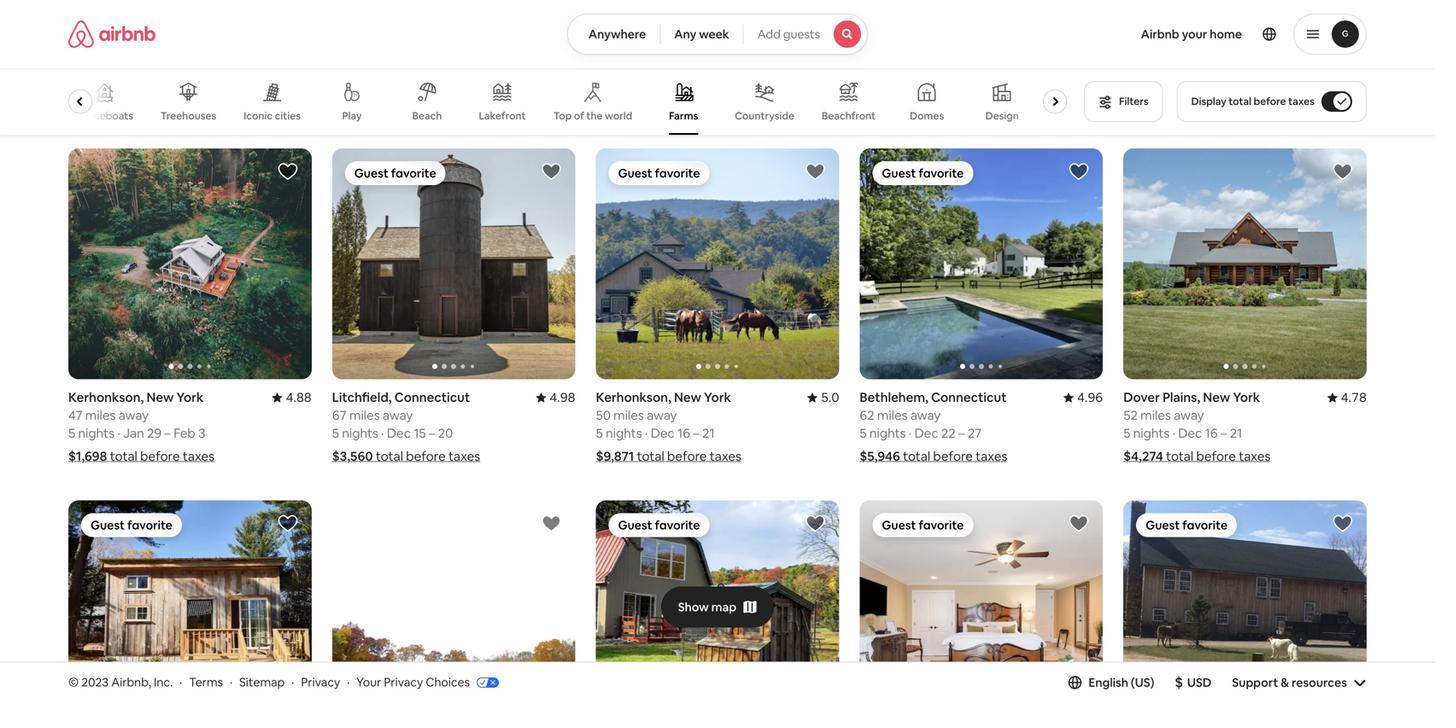 Task type: locate. For each thing, give the bounding box(es) containing it.
top of the world
[[554, 109, 632, 123]]

0 horizontal spatial 21
[[702, 425, 715, 442]]

29
[[147, 425, 162, 442]]

of
[[574, 109, 584, 123]]

2 21 from the left
[[1230, 425, 1242, 442]]

total right '$3,560'
[[376, 448, 403, 465]]

iconic cities
[[244, 109, 301, 122]]

connecticut for 67 miles away
[[394, 390, 470, 406]]

2 miles from the left
[[349, 407, 380, 424]]

miles inside kerhonkson, new york 47 miles away 5 nights · jan 29 – feb 3 $1,698 total before taxes
[[85, 407, 116, 424]]

show map
[[678, 600, 736, 616]]

4.88 out of 5 average rating image
[[272, 390, 312, 406]]

display total before taxes
[[1191, 95, 1315, 108]]

3 dec from the left
[[651, 425, 675, 442]]

english (us)
[[1089, 675, 1154, 691]]

3 new from the left
[[1203, 390, 1230, 406]]

miles right "47"
[[85, 407, 116, 424]]

3 miles from the left
[[877, 407, 908, 424]]

york inside kerhonkson, new york 50 miles away 5 nights · dec 16 – 21 $9,871 total before taxes
[[704, 390, 731, 406]]

nights inside kerhonkson, new york 50 miles away 5 nights · dec 16 – 21 $9,871 total before taxes
[[606, 425, 642, 442]]

nights
[[78, 425, 115, 442], [342, 425, 378, 442], [870, 425, 906, 442], [606, 425, 642, 442], [1133, 425, 1170, 442]]

before inside "litchfield, connecticut 67 miles away 5 nights · dec 15 – 20 $3,560 total before taxes"
[[406, 448, 446, 465]]

usd
[[1187, 675, 1212, 691]]

anywhere
[[588, 26, 646, 42]]

1 – from the left
[[164, 425, 171, 442]]

add guests button
[[743, 14, 868, 55]]

any week
[[674, 26, 729, 42]]

5 down "47"
[[68, 425, 75, 442]]

before inside kerhonkson, new york 50 miles away 5 nights · dec 16 – 21 $9,871 total before taxes
[[667, 449, 707, 465]]

5 – from the left
[[1221, 425, 1227, 442]]

1 dec from the left
[[387, 425, 411, 442]]

before inside kerhonkson, new york 47 miles away 5 nights · jan 29 – feb 3 $1,698 total before taxes
[[140, 448, 180, 465]]

1 connecticut from the left
[[394, 390, 470, 406]]

5 miles from the left
[[1140, 407, 1171, 424]]

27
[[968, 425, 982, 442]]

2 connecticut from the left
[[931, 390, 1007, 406]]

2 kerhonkson, from the left
[[596, 390, 671, 406]]

$9,871
[[596, 449, 634, 465]]

nights inside kerhonkson, new york 47 miles away 5 nights · jan 29 – feb 3 $1,698 total before taxes
[[78, 425, 115, 442]]

nights up $4,274
[[1133, 425, 1170, 442]]

1 5 from the left
[[68, 425, 75, 442]]

before right display
[[1254, 95, 1286, 108]]

miles down litchfield,
[[349, 407, 380, 424]]

connecticut inside bethlehem, connecticut 62 miles away 5 nights · dec 22 – 27 $5,946 total before taxes
[[931, 390, 1007, 406]]

5 down 50
[[596, 425, 603, 442]]

kerhonkson,
[[68, 390, 144, 406], [596, 390, 671, 406]]

None search field
[[567, 14, 868, 55]]

0 horizontal spatial kerhonkson,
[[68, 390, 144, 406]]

4 – from the left
[[693, 425, 699, 442]]

kerhonkson, inside kerhonkson, new york 47 miles away 5 nights · jan 29 – feb 3 $1,698 total before taxes
[[68, 390, 144, 406]]

support
[[1232, 675, 1278, 691]]

kerhonkson, new york 47 miles away 5 nights · jan 29 – feb 3 $1,698 total before taxes
[[68, 390, 214, 465]]

new inside kerhonkson, new york 47 miles away 5 nights · jan 29 – feb 3 $1,698 total before taxes
[[146, 390, 174, 406]]

1 horizontal spatial add to wishlist: kerhonkson, new york image
[[805, 161, 825, 182]]

2 new from the left
[[674, 390, 701, 406]]

dec inside kerhonkson, new york 50 miles away 5 nights · dec 16 – 21 $9,871 total before taxes
[[651, 425, 675, 442]]

1 nights from the left
[[78, 425, 115, 442]]

york inside dover plains, new york 52 miles away 5 nights · dec 16 – 21 $4,274 total before taxes
[[1233, 390, 1260, 406]]

york inside kerhonkson, new york 47 miles away 5 nights · jan 29 – feb 3 $1,698 total before taxes
[[176, 390, 204, 406]]

0 horizontal spatial new
[[146, 390, 174, 406]]

1 16 from the left
[[677, 425, 690, 442]]

1 horizontal spatial new
[[674, 390, 701, 406]]

5 inside dover plains, new york 52 miles away 5 nights · dec 16 – 21 $4,274 total before taxes
[[1123, 425, 1130, 442]]

add
[[757, 26, 781, 42]]

3 – from the left
[[958, 425, 965, 442]]

nights inside bethlehem, connecticut 62 miles away 5 nights · dec 22 – 27 $5,946 total before taxes
[[870, 425, 906, 442]]

any week button
[[660, 14, 744, 55]]

1 add to wishlist: kerhonkson, new york image from the left
[[277, 161, 298, 182]]

add to wishlist: kerhonkson, new york image down beachfront
[[805, 161, 825, 182]]

nights up $9,871
[[606, 425, 642, 442]]

total inside kerhonkson, new york 47 miles away 5 nights · jan 29 – feb 3 $1,698 total before taxes
[[110, 448, 137, 465]]

privacy left the your
[[301, 675, 340, 691]]

16
[[677, 425, 690, 442], [1205, 425, 1218, 442]]

3 nights from the left
[[870, 425, 906, 442]]

kerhonkson, up "47"
[[68, 390, 144, 406]]

4 miles from the left
[[613, 407, 644, 424]]

home
[[1210, 26, 1242, 42]]

away right 50
[[647, 407, 677, 424]]

domes
[[910, 109, 944, 123]]

support & resources
[[1232, 675, 1347, 691]]

week
[[699, 26, 729, 42]]

taxes inside kerhonkson, new york 47 miles away 5 nights · jan 29 – feb 3 $1,698 total before taxes
[[183, 448, 214, 465]]

away inside kerhonkson, new york 47 miles away 5 nights · jan 29 – feb 3 $1,698 total before taxes
[[118, 407, 149, 424]]

connecticut inside "litchfield, connecticut 67 miles away 5 nights · dec 15 – 20 $3,560 total before taxes"
[[394, 390, 470, 406]]

plains,
[[1163, 390, 1200, 406]]

1 horizontal spatial connecticut
[[931, 390, 1007, 406]]

4.96
[[1077, 390, 1103, 406]]

4 dec from the left
[[1178, 425, 1202, 442]]

add to wishlist: pine bush, new york image
[[541, 514, 562, 534]]

before down 15
[[406, 448, 446, 465]]

dec
[[387, 425, 411, 442], [914, 425, 938, 442], [651, 425, 675, 442], [1178, 425, 1202, 442]]

beach
[[412, 109, 442, 123]]

total right $9,871
[[637, 449, 664, 465]]

5 away from the left
[[1174, 407, 1204, 424]]

miles inside bethlehem, connecticut 62 miles away 5 nights · dec 22 – 27 $5,946 total before taxes
[[877, 407, 908, 424]]

2 york from the left
[[704, 390, 731, 406]]

resources
[[1292, 675, 1347, 691]]

nights up the $5,946
[[870, 425, 906, 442]]

sitemap link
[[239, 675, 285, 691]]

3 away from the left
[[910, 407, 941, 424]]

connecticut
[[394, 390, 470, 406], [931, 390, 1007, 406]]

2 nights from the left
[[342, 425, 378, 442]]

1 horizontal spatial york
[[704, 390, 731, 406]]

away
[[118, 407, 149, 424], [383, 407, 413, 424], [910, 407, 941, 424], [647, 407, 677, 424], [1174, 407, 1204, 424]]

nights inside "litchfield, connecticut 67 miles away 5 nights · dec 15 – 20 $3,560 total before taxes"
[[342, 425, 378, 442]]

new inside kerhonkson, new york 50 miles away 5 nights · dec 16 – 21 $9,871 total before taxes
[[674, 390, 701, 406]]

away down litchfield,
[[383, 407, 413, 424]]

total right $4,274
[[1166, 449, 1193, 465]]

21
[[702, 425, 715, 442], [1230, 425, 1242, 442]]

miles down dover
[[1140, 407, 1171, 424]]

privacy right the your
[[384, 675, 423, 691]]

kerhonkson, up 50
[[596, 390, 671, 406]]

5
[[68, 425, 75, 442], [332, 425, 339, 442], [860, 425, 867, 442], [596, 425, 603, 442], [1123, 425, 1130, 442]]

jan
[[123, 425, 144, 442]]

connecticut up 15
[[394, 390, 470, 406]]

display
[[1191, 95, 1226, 108]]

connecticut for 62 miles away
[[931, 390, 1007, 406]]

2 16 from the left
[[1205, 425, 1218, 442]]

5 5 from the left
[[1123, 425, 1130, 442]]

1 horizontal spatial 16
[[1205, 425, 1218, 442]]

$3,560
[[332, 448, 373, 465]]

1 away from the left
[[118, 407, 149, 424]]

group
[[68, 68, 1074, 135], [68, 149, 312, 380], [332, 149, 575, 380], [596, 149, 839, 380], [860, 149, 1103, 380], [1123, 149, 1367, 380], [68, 501, 312, 704], [332, 501, 575, 704], [596, 501, 839, 704], [860, 501, 1103, 704], [1123, 501, 1367, 704]]

–
[[164, 425, 171, 442], [429, 425, 435, 442], [958, 425, 965, 442], [693, 425, 699, 442], [1221, 425, 1227, 442]]

new
[[146, 390, 174, 406], [674, 390, 701, 406], [1203, 390, 1230, 406]]

2 – from the left
[[429, 425, 435, 442]]

4 away from the left
[[647, 407, 677, 424]]

before down plains,
[[1196, 449, 1236, 465]]

total inside "litchfield, connecticut 67 miles away 5 nights · dec 15 – 20 $3,560 total before taxes"
[[376, 448, 403, 465]]

choices
[[426, 675, 470, 691]]

connecticut up 27
[[931, 390, 1007, 406]]

2023
[[81, 675, 109, 691]]

2 privacy from the left
[[384, 675, 423, 691]]

airbnb
[[1141, 26, 1179, 42]]

add guests
[[757, 26, 820, 42]]

your
[[356, 675, 381, 691]]

york
[[176, 390, 204, 406], [704, 390, 731, 406], [1233, 390, 1260, 406]]

before inside dover plains, new york 52 miles away 5 nights · dec 16 – 21 $4,274 total before taxes
[[1196, 449, 1236, 465]]

47
[[68, 407, 82, 424]]

miles inside "litchfield, connecticut 67 miles away 5 nights · dec 15 – 20 $3,560 total before taxes"
[[349, 407, 380, 424]]

nights up $1,698
[[78, 425, 115, 442]]

guests
[[783, 26, 820, 42]]

away inside dover plains, new york 52 miles away 5 nights · dec 16 – 21 $4,274 total before taxes
[[1174, 407, 1204, 424]]

total down the jan at the left
[[110, 448, 137, 465]]

1 horizontal spatial 21
[[1230, 425, 1242, 442]]

5 down 52 in the right of the page
[[1123, 425, 1130, 442]]

add to wishlist: stockton, new jersey image
[[1069, 514, 1089, 534]]

1 miles from the left
[[85, 407, 116, 424]]

(us)
[[1131, 675, 1154, 691]]

group containing houseboats
[[68, 68, 1074, 135]]

bethlehem,
[[860, 390, 928, 406]]

2 5 from the left
[[332, 425, 339, 442]]

add to wishlist: kerhonkson, new york image for 5.0
[[805, 161, 825, 182]]

away inside "litchfield, connecticut 67 miles away 5 nights · dec 15 – 20 $3,560 total before taxes"
[[383, 407, 413, 424]]

·
[[117, 425, 120, 442], [381, 425, 384, 442], [909, 425, 912, 442], [645, 425, 648, 442], [1172, 425, 1175, 442], [180, 675, 182, 691], [230, 675, 233, 691], [291, 675, 294, 691], [347, 675, 350, 691]]

away down plains,
[[1174, 407, 1204, 424]]

5 inside bethlehem, connecticut 62 miles away 5 nights · dec 22 – 27 $5,946 total before taxes
[[860, 425, 867, 442]]

before right $9,871
[[667, 449, 707, 465]]

2 horizontal spatial new
[[1203, 390, 1230, 406]]

add to wishlist: kerhonkson, new york image down the cities
[[277, 161, 298, 182]]

5 down 62
[[860, 425, 867, 442]]

0 horizontal spatial connecticut
[[394, 390, 470, 406]]

1 21 from the left
[[702, 425, 715, 442]]

1 horizontal spatial privacy
[[384, 675, 423, 691]]

total inside dover plains, new york 52 miles away 5 nights · dec 16 – 21 $4,274 total before taxes
[[1166, 449, 1193, 465]]

$ usd
[[1175, 674, 1212, 692]]

0 horizontal spatial privacy
[[301, 675, 340, 691]]

miles down bethlehem,
[[877, 407, 908, 424]]

4 5 from the left
[[596, 425, 603, 442]]

2 away from the left
[[383, 407, 413, 424]]

1 horizontal spatial kerhonkson,
[[596, 390, 671, 406]]

houseboats
[[75, 109, 133, 122]]

away down bethlehem,
[[910, 407, 941, 424]]

before inside bethlehem, connecticut 62 miles away 5 nights · dec 22 – 27 $5,946 total before taxes
[[933, 448, 973, 465]]

0 horizontal spatial 16
[[677, 425, 690, 442]]

new for 47 miles away
[[146, 390, 174, 406]]

4 nights from the left
[[606, 425, 642, 442]]

2 dec from the left
[[914, 425, 938, 442]]

add to wishlist: kerhonkson, new york image
[[277, 161, 298, 182], [805, 161, 825, 182]]

5 down 67
[[332, 425, 339, 442]]

kerhonkson, for 50
[[596, 390, 671, 406]]

1 kerhonkson, from the left
[[68, 390, 144, 406]]

© 2023 airbnb, inc. ·
[[68, 675, 182, 691]]

miles right 50
[[613, 407, 644, 424]]

before down 22
[[933, 448, 973, 465]]

1 york from the left
[[176, 390, 204, 406]]

– inside dover plains, new york 52 miles away 5 nights · dec 16 – 21 $4,274 total before taxes
[[1221, 425, 1227, 442]]

2 add to wishlist: kerhonkson, new york image from the left
[[805, 161, 825, 182]]

new for 50 miles away
[[674, 390, 701, 406]]

total right the $5,946
[[903, 448, 930, 465]]

62
[[860, 407, 874, 424]]

add to wishlist: woodridge, new york image
[[277, 514, 298, 534]]

5 inside kerhonkson, new york 47 miles away 5 nights · jan 29 – feb 3 $1,698 total before taxes
[[68, 425, 75, 442]]

5 nights from the left
[[1133, 425, 1170, 442]]

away up the jan at the left
[[118, 407, 149, 424]]

0 horizontal spatial add to wishlist: kerhonkson, new york image
[[277, 161, 298, 182]]

taxes inside "litchfield, connecticut 67 miles away 5 nights · dec 15 – 20 $3,560 total before taxes"
[[448, 448, 480, 465]]

litchfield,
[[332, 390, 392, 406]]

total inside bethlehem, connecticut 62 miles away 5 nights · dec 22 – 27 $5,946 total before taxes
[[903, 448, 930, 465]]

taxes inside kerhonkson, new york 50 miles away 5 nights · dec 16 – 21 $9,871 total before taxes
[[710, 449, 741, 465]]

nights up '$3,560'
[[342, 425, 378, 442]]

english
[[1089, 675, 1128, 691]]

before
[[1254, 95, 1286, 108], [140, 448, 180, 465], [406, 448, 446, 465], [933, 448, 973, 465], [667, 449, 707, 465], [1196, 449, 1236, 465]]

before down the 29
[[140, 448, 180, 465]]

1 new from the left
[[146, 390, 174, 406]]

total
[[1229, 95, 1251, 108], [110, 448, 137, 465], [376, 448, 403, 465], [903, 448, 930, 465], [637, 449, 664, 465], [1166, 449, 1193, 465]]

taxes
[[1288, 95, 1315, 108], [183, 448, 214, 465], [448, 448, 480, 465], [976, 448, 1007, 465], [710, 449, 741, 465], [1239, 449, 1271, 465]]

your privacy choices
[[356, 675, 470, 691]]

kerhonkson, inside kerhonkson, new york 50 miles away 5 nights · dec 16 – 21 $9,871 total before taxes
[[596, 390, 671, 406]]

0 horizontal spatial york
[[176, 390, 204, 406]]

3 5 from the left
[[860, 425, 867, 442]]

3 york from the left
[[1233, 390, 1260, 406]]

add to wishlist: kerhonkson, new york image for 4.88
[[277, 161, 298, 182]]

2 horizontal spatial york
[[1233, 390, 1260, 406]]



Task type: vqa. For each thing, say whether or not it's contained in the screenshot.
was's I
no



Task type: describe. For each thing, give the bounding box(es) containing it.
miles inside dover plains, new york 52 miles away 5 nights · dec 16 – 21 $4,274 total before taxes
[[1140, 407, 1171, 424]]

dover
[[1123, 390, 1160, 406]]

farms
[[669, 109, 698, 123]]

15
[[414, 425, 426, 442]]

nights inside dover plains, new york 52 miles away 5 nights · dec 16 – 21 $4,274 total before taxes
[[1133, 425, 1170, 442]]

any
[[674, 26, 696, 42]]

1 privacy from the left
[[301, 675, 340, 691]]

dec inside bethlehem, connecticut 62 miles away 5 nights · dec 22 – 27 $5,946 total before taxes
[[914, 425, 938, 442]]

· inside "litchfield, connecticut 67 miles away 5 nights · dec 15 – 20 $3,560 total before taxes"
[[381, 425, 384, 442]]

kerhonkson, for 47
[[68, 390, 144, 406]]

terms
[[189, 675, 223, 691]]

– inside "litchfield, connecticut 67 miles away 5 nights · dec 15 – 20 $3,560 total before taxes"
[[429, 425, 435, 442]]

4.78 out of 5 average rating image
[[1327, 390, 1367, 406]]

terms link
[[189, 675, 223, 691]]

cities
[[275, 109, 301, 122]]

©
[[68, 675, 79, 691]]

16 inside dover plains, new york 52 miles away 5 nights · dec 16 – 21 $4,274 total before taxes
[[1205, 425, 1218, 442]]

5.0 out of 5 average rating image
[[807, 390, 839, 406]]

4.96 out of 5 average rating image
[[1063, 390, 1103, 406]]

beachfront
[[822, 109, 876, 123]]

map
[[711, 600, 736, 616]]

taxes inside dover plains, new york 52 miles away 5 nights · dec 16 – 21 $4,274 total before taxes
[[1239, 449, 1271, 465]]

top
[[554, 109, 572, 123]]

20
[[438, 425, 453, 442]]

50
[[596, 407, 611, 424]]

– inside kerhonkson, new york 47 miles away 5 nights · jan 29 – feb 3 $1,698 total before taxes
[[164, 425, 171, 442]]

anywhere button
[[567, 14, 661, 55]]

– inside kerhonkson, new york 50 miles away 5 nights · dec 16 – 21 $9,871 total before taxes
[[693, 425, 699, 442]]

$5,946
[[860, 448, 900, 465]]

5 inside kerhonkson, new york 50 miles away 5 nights · dec 16 – 21 $9,871 total before taxes
[[596, 425, 603, 442]]

new inside dover plains, new york 52 miles away 5 nights · dec 16 – 21 $4,274 total before taxes
[[1203, 390, 1230, 406]]

countryside
[[735, 109, 794, 123]]

design
[[985, 109, 1019, 123]]

play
[[342, 109, 362, 123]]

$1,698
[[68, 448, 107, 465]]

add to wishlist: dover plains, new york image
[[1333, 161, 1353, 182]]

none search field containing anywhere
[[567, 14, 868, 55]]

add to wishlist: bethlehem, connecticut image
[[1069, 161, 1089, 182]]

miles inside kerhonkson, new york 50 miles away 5 nights · dec 16 – 21 $9,871 total before taxes
[[613, 407, 644, 424]]

&
[[1281, 675, 1289, 691]]

$
[[1175, 674, 1183, 692]]

english (us) button
[[1068, 675, 1154, 691]]

your privacy choices link
[[356, 675, 499, 692]]

airbnb,
[[111, 675, 151, 691]]

airbnb your home
[[1141, 26, 1242, 42]]

treehouses
[[161, 109, 216, 123]]

kerhonkson, new york 50 miles away 5 nights · dec 16 – 21 $9,871 total before taxes
[[596, 390, 741, 465]]

add to wishlist: forestburgh, new york image
[[805, 514, 825, 534]]

52
[[1123, 407, 1138, 424]]

the
[[586, 109, 603, 123]]

privacy link
[[301, 675, 340, 691]]

total right display
[[1229, 95, 1251, 108]]

4.98
[[550, 390, 575, 406]]

21 inside kerhonkson, new york 50 miles away 5 nights · dec 16 – 21 $9,871 total before taxes
[[702, 425, 715, 442]]

· inside kerhonkson, new york 50 miles away 5 nights · dec 16 – 21 $9,871 total before taxes
[[645, 425, 648, 442]]

add to wishlist: litchfield, connecticut image
[[541, 161, 562, 182]]

taxes inside bethlehem, connecticut 62 miles away 5 nights · dec 22 – 27 $5,946 total before taxes
[[976, 448, 1007, 465]]

filters button
[[1084, 81, 1163, 122]]

your
[[1182, 26, 1207, 42]]

profile element
[[888, 0, 1367, 68]]

york for kerhonkson, new york 50 miles away 5 nights · dec 16 – 21 $9,871 total before taxes
[[704, 390, 731, 406]]

inc.
[[154, 675, 173, 691]]

york for kerhonkson, new york 47 miles away 5 nights · jan 29 – feb 3 $1,698 total before taxes
[[176, 390, 204, 406]]

67
[[332, 407, 347, 424]]

world
[[605, 109, 632, 123]]

4.98 out of 5 average rating image
[[536, 390, 575, 406]]

5.0
[[821, 390, 839, 406]]

22
[[941, 425, 956, 442]]

litchfield, connecticut 67 miles away 5 nights · dec 15 – 20 $3,560 total before taxes
[[332, 390, 480, 465]]

dec inside dover plains, new york 52 miles away 5 nights · dec 16 – 21 $4,274 total before taxes
[[1178, 425, 1202, 442]]

bethlehem, connecticut 62 miles away 5 nights · dec 22 – 27 $5,946 total before taxes
[[860, 390, 1007, 465]]

– inside bethlehem, connecticut 62 miles away 5 nights · dec 22 – 27 $5,946 total before taxes
[[958, 425, 965, 442]]

show map button
[[661, 587, 774, 628]]

dover plains, new york 52 miles away 5 nights · dec 16 – 21 $4,274 total before taxes
[[1123, 390, 1271, 465]]

dec inside "litchfield, connecticut 67 miles away 5 nights · dec 15 – 20 $3,560 total before taxes"
[[387, 425, 411, 442]]

show
[[678, 600, 709, 616]]

· inside kerhonkson, new york 47 miles away 5 nights · jan 29 – feb 3 $1,698 total before taxes
[[117, 425, 120, 442]]

sitemap
[[239, 675, 285, 691]]

21 inside dover plains, new york 52 miles away 5 nights · dec 16 – 21 $4,274 total before taxes
[[1230, 425, 1242, 442]]

· inside bethlehem, connecticut 62 miles away 5 nights · dec 22 – 27 $5,946 total before taxes
[[909, 425, 912, 442]]

iconic
[[244, 109, 273, 122]]

5 inside "litchfield, connecticut 67 miles away 5 nights · dec 15 – 20 $3,560 total before taxes"
[[332, 425, 339, 442]]

total inside kerhonkson, new york 50 miles away 5 nights · dec 16 – 21 $9,871 total before taxes
[[637, 449, 664, 465]]

away inside bethlehem, connecticut 62 miles away 5 nights · dec 22 – 27 $5,946 total before taxes
[[910, 407, 941, 424]]

feb
[[174, 425, 195, 442]]

support & resources button
[[1232, 675, 1367, 691]]

· inside dover plains, new york 52 miles away 5 nights · dec 16 – 21 $4,274 total before taxes
[[1172, 425, 1175, 442]]

add to wishlist: goshen, new york image
[[1333, 514, 1353, 534]]

4.88
[[286, 390, 312, 406]]

terms · sitemap · privacy ·
[[189, 675, 350, 691]]

away inside kerhonkson, new york 50 miles away 5 nights · dec 16 – 21 $9,871 total before taxes
[[647, 407, 677, 424]]

lakefront
[[479, 109, 526, 123]]

filters
[[1119, 95, 1149, 108]]

airbnb your home link
[[1131, 16, 1252, 52]]

16 inside kerhonkson, new york 50 miles away 5 nights · dec 16 – 21 $9,871 total before taxes
[[677, 425, 690, 442]]

$4,274
[[1123, 449, 1163, 465]]

4.78
[[1341, 390, 1367, 406]]

3
[[198, 425, 205, 442]]



